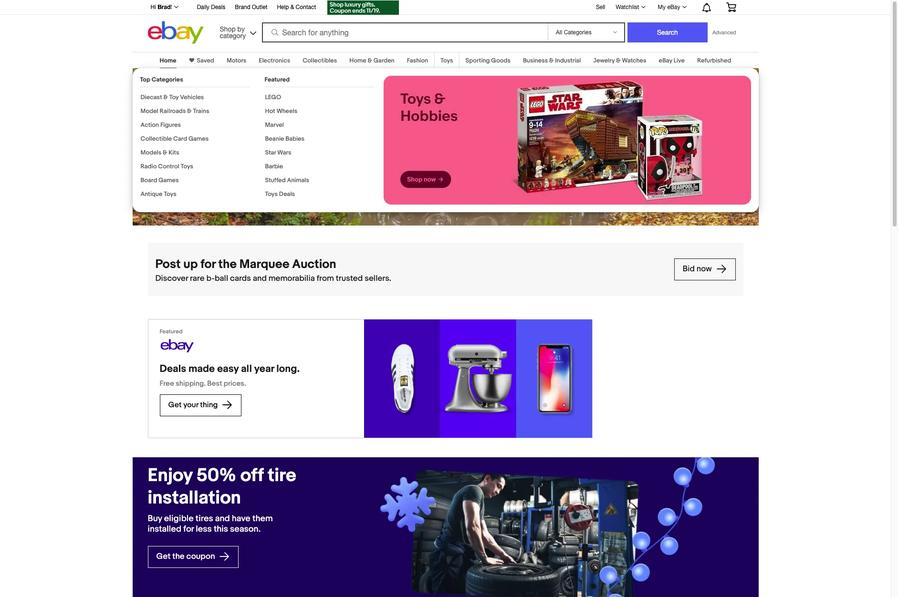 Task type: vqa. For each thing, say whether or not it's contained in the screenshot.
first Home
yes



Task type: locate. For each thing, give the bounding box(es) containing it.
get the coupon link
[[148, 546, 239, 568]]

& for industrial
[[549, 57, 554, 64]]

cargo
[[237, 124, 260, 135]]

beanie babies link
[[265, 135, 305, 143]]

bid now
[[683, 265, 714, 274]]

now
[[186, 163, 201, 172], [697, 265, 712, 274]]

the inside the post up for the marquee auction discover rare b-ball cards and memorabilia from trusted sellers.
[[218, 257, 237, 272]]

toys
[[441, 57, 453, 64], [181, 163, 193, 170], [164, 190, 176, 198], [265, 190, 278, 198]]

and down marquee
[[253, 274, 267, 283]]

& left toy
[[163, 94, 168, 101]]

enjoy 50% off tire installation link
[[148, 465, 306, 510]]

or
[[262, 75, 279, 98]]

& for garden
[[368, 57, 372, 64]]

0 vertical spatial your
[[184, 75, 220, 98]]

motors
[[227, 57, 246, 64]]

0 horizontal spatial home
[[160, 57, 176, 64]]

get inside get your atv or utv kitted out begin adventures with cargo bags, tires, and more.
[[148, 75, 180, 98]]

0 vertical spatial featured
[[265, 76, 290, 84]]

0 vertical spatial now
[[186, 163, 201, 172]]

bags,
[[262, 124, 284, 135]]

now for explore
[[186, 163, 201, 172]]

sell link
[[592, 4, 610, 10]]

ebay left the live
[[659, 57, 672, 64]]

deals right daily
[[211, 4, 225, 10]]

post up for the marquee auction discover rare b-ball cards and memorabilia from trusted sellers.
[[155, 257, 391, 283]]

model railroads & trains
[[141, 107, 209, 115]]

deals inside account navigation
[[211, 4, 225, 10]]

made
[[188, 363, 215, 376]]

with
[[219, 124, 235, 135]]

category
[[220, 32, 246, 39]]

& for toy
[[163, 94, 168, 101]]

2 vertical spatial get
[[156, 552, 171, 562]]

toys inside featured element
[[265, 190, 278, 198]]

by
[[237, 25, 245, 33]]

your inside get your atv or utv kitted out begin adventures with cargo bags, tires, and more.
[[184, 75, 220, 98]]

your for thing
[[183, 401, 198, 410]]

1 horizontal spatial deals
[[211, 4, 225, 10]]

top
[[140, 76, 150, 84]]

home
[[160, 57, 176, 64], [349, 57, 366, 64]]

coupon
[[186, 552, 215, 562]]

deals up the free
[[160, 363, 186, 376]]

and up this
[[215, 514, 230, 524]]

toys deals
[[265, 190, 295, 198]]

out
[[241, 98, 269, 120]]

1 vertical spatial the
[[172, 552, 185, 562]]

antique
[[141, 190, 162, 198]]

deals inside deals made easy all year long. free shipping. best prices.
[[160, 363, 186, 376]]

1 vertical spatial your
[[183, 401, 198, 410]]

stuffed animals
[[265, 177, 309, 184]]

0 horizontal spatial games
[[159, 177, 179, 184]]

1 horizontal spatial featured
[[265, 76, 290, 84]]

& left garden
[[368, 57, 372, 64]]

deals inside featured element
[[279, 190, 295, 198]]

off
[[240, 465, 264, 487]]

your left thing
[[183, 401, 198, 410]]

cards
[[230, 274, 251, 283]]

home left garden
[[349, 57, 366, 64]]

brand outlet link
[[235, 2, 267, 13]]

contact
[[296, 4, 316, 10]]

0 vertical spatial and
[[148, 135, 162, 145]]

refurbished
[[697, 57, 731, 64]]

your up "trains"
[[184, 75, 220, 98]]

ebay right my
[[667, 4, 680, 10]]

& right jewelry
[[616, 57, 621, 64]]

deals for toys deals
[[279, 190, 295, 198]]

2 vertical spatial deals
[[160, 363, 186, 376]]

& right business
[[549, 57, 554, 64]]

goods
[[491, 57, 511, 64]]

barbie link
[[265, 163, 283, 170]]

deals
[[211, 4, 225, 10], [279, 190, 295, 198], [160, 363, 186, 376]]

games down adventures
[[188, 135, 209, 143]]

tire
[[268, 465, 296, 487]]

for
[[201, 257, 216, 272], [183, 524, 194, 535]]

0 vertical spatial deals
[[211, 4, 225, 10]]

0 horizontal spatial now
[[186, 163, 201, 172]]

0 vertical spatial the
[[218, 257, 237, 272]]

get for atv
[[148, 75, 180, 98]]

radio
[[141, 163, 157, 170]]

shop by category
[[220, 25, 246, 39]]

1 home from the left
[[160, 57, 176, 64]]

2 horizontal spatial and
[[253, 274, 267, 283]]

the left coupon
[[172, 552, 185, 562]]

1 horizontal spatial games
[[188, 135, 209, 143]]

the up ball
[[218, 257, 237, 272]]

for up b-
[[201, 257, 216, 272]]

& inside account navigation
[[290, 4, 294, 10]]

brad
[[158, 3, 171, 10]]

toys down board games
[[164, 190, 176, 198]]

0 vertical spatial ebay
[[667, 4, 680, 10]]

0 horizontal spatial deals
[[160, 363, 186, 376]]

refurbished link
[[697, 57, 731, 64]]

now right bid
[[697, 265, 712, 274]]

for down eligible
[[183, 524, 194, 535]]

saved
[[197, 57, 214, 64]]

year
[[254, 363, 274, 376]]

watchlist
[[616, 4, 639, 10]]

hot
[[265, 107, 275, 115]]

marquee
[[239, 257, 289, 272]]

0 horizontal spatial the
[[172, 552, 185, 562]]

board games
[[141, 177, 179, 184]]

0 horizontal spatial featured
[[160, 328, 182, 335]]

0 vertical spatial get
[[148, 75, 180, 98]]

and down begin
[[148, 135, 162, 145]]

main content
[[0, 46, 891, 597]]

1 horizontal spatial the
[[218, 257, 237, 272]]

post up for the marquee auction link
[[155, 257, 667, 273]]

sell
[[596, 4, 605, 10]]

daily
[[197, 4, 209, 10]]

home for home & garden
[[349, 57, 366, 64]]

1 vertical spatial for
[[183, 524, 194, 535]]

Search for anything text field
[[263, 23, 546, 42]]

business
[[523, 57, 548, 64]]

your
[[184, 75, 220, 98], [183, 401, 198, 410]]

babies
[[286, 135, 305, 143]]

top categories
[[140, 76, 183, 84]]

home up categories
[[160, 57, 176, 64]]

featured
[[265, 76, 290, 84], [160, 328, 182, 335]]

shop by category banner
[[145, 0, 743, 46]]

& right the help
[[290, 4, 294, 10]]

help & contact
[[277, 4, 316, 10]]

1 your from the top
[[184, 75, 220, 98]]

0 vertical spatial for
[[201, 257, 216, 272]]

sporting
[[466, 57, 490, 64]]

have
[[232, 514, 250, 524]]

lego link
[[265, 94, 281, 101]]

0 vertical spatial games
[[188, 135, 209, 143]]

1 horizontal spatial for
[[201, 257, 216, 272]]

installation
[[148, 487, 241, 510]]

atv
[[224, 75, 258, 98]]

jewelry & watches
[[593, 57, 646, 64]]

0 horizontal spatial and
[[148, 135, 162, 145]]

your shopping cart image
[[726, 2, 737, 12]]

and inside the post up for the marquee auction discover rare b-ball cards and memorabilia from trusted sellers.
[[253, 274, 267, 283]]

!
[[171, 4, 172, 10]]

toy
[[169, 94, 179, 101]]

begin
[[148, 124, 171, 135]]

toys down stuffed
[[265, 190, 278, 198]]

brand outlet
[[235, 4, 267, 10]]

& left "trains"
[[187, 107, 192, 115]]

0 horizontal spatial for
[[183, 524, 194, 535]]

2 your from the top
[[183, 401, 198, 410]]

control
[[158, 163, 179, 170]]

1 vertical spatial ebay
[[659, 57, 672, 64]]

& for contact
[[290, 4, 294, 10]]

1 vertical spatial get
[[168, 401, 182, 410]]

2 home from the left
[[349, 57, 366, 64]]

deals down stuffed animals "link"
[[279, 190, 295, 198]]

1 vertical spatial and
[[253, 274, 267, 283]]

from
[[317, 274, 334, 283]]

1 horizontal spatial now
[[697, 265, 712, 274]]

account navigation
[[145, 0, 743, 16]]

games down explore
[[159, 177, 179, 184]]

for inside the post up for the marquee auction discover rare b-ball cards and memorabilia from trusted sellers.
[[201, 257, 216, 272]]

1 vertical spatial deals
[[279, 190, 295, 198]]

now right explore
[[186, 163, 201, 172]]

1 vertical spatial now
[[697, 265, 712, 274]]

1 horizontal spatial home
[[349, 57, 366, 64]]

2 vertical spatial and
[[215, 514, 230, 524]]

get for coupon
[[156, 552, 171, 562]]

1 horizontal spatial and
[[215, 514, 230, 524]]

& left the kits
[[163, 149, 167, 157]]

&
[[290, 4, 294, 10], [368, 57, 372, 64], [549, 57, 554, 64], [616, 57, 621, 64], [163, 94, 168, 101], [187, 107, 192, 115], [163, 149, 167, 157]]

2 horizontal spatial deals
[[279, 190, 295, 198]]

None submit
[[628, 22, 708, 42]]



Task type: describe. For each thing, give the bounding box(es) containing it.
toys link
[[441, 57, 453, 64]]

railroads
[[160, 107, 186, 115]]

explore
[[156, 163, 184, 172]]

ebay live
[[659, 57, 685, 64]]

action figures
[[141, 121, 181, 129]]

sporting goods
[[466, 57, 511, 64]]

rare
[[190, 274, 205, 283]]

help & contact link
[[277, 2, 316, 13]]

get for thing
[[168, 401, 182, 410]]

& for watches
[[616, 57, 621, 64]]

watchlist link
[[611, 1, 650, 13]]

hi
[[151, 4, 156, 10]]

live
[[674, 57, 685, 64]]

diecast & toy vehicles link
[[141, 94, 204, 101]]

brand
[[235, 4, 250, 10]]

tires,
[[286, 124, 306, 135]]

get the coupon image
[[327, 0, 399, 15]]

deals for daily deals
[[211, 4, 225, 10]]

1 vertical spatial games
[[159, 177, 179, 184]]

hi brad !
[[151, 3, 172, 10]]

toys right control
[[181, 163, 193, 170]]

star wars link
[[265, 149, 291, 157]]

installed
[[148, 524, 181, 535]]

shop
[[220, 25, 236, 33]]

kits
[[169, 149, 179, 157]]

enjoy 50% off tire installation buy eligible tires and have them installed for less this season.
[[148, 465, 296, 535]]

ebay live link
[[659, 57, 685, 64]]

& for kits
[[163, 149, 167, 157]]

kitted
[[187, 98, 237, 120]]

them
[[252, 514, 273, 524]]

business & industrial
[[523, 57, 581, 64]]

jewelry
[[593, 57, 615, 64]]

marvel link
[[265, 121, 284, 129]]

featured element
[[265, 76, 374, 204]]

radio control toys
[[141, 163, 193, 170]]

b-
[[206, 274, 215, 283]]

bid now link
[[674, 259, 736, 281]]

bid
[[683, 265, 695, 274]]

less
[[196, 524, 212, 535]]

50%
[[197, 465, 236, 487]]

radio control toys link
[[141, 163, 193, 170]]

daily deals
[[197, 4, 225, 10]]

your for atv
[[184, 75, 220, 98]]

enjoy
[[148, 465, 192, 487]]

stuffed
[[265, 177, 286, 184]]

toys & hobbies - shop now image
[[383, 76, 751, 205]]

board games link
[[141, 177, 179, 184]]

top categories element
[[140, 76, 249, 204]]

now for bid
[[697, 265, 712, 274]]

watches
[[622, 57, 646, 64]]

sporting goods link
[[466, 57, 511, 64]]

trusted
[[336, 274, 363, 283]]

wars
[[277, 149, 291, 157]]

animals
[[287, 177, 309, 184]]

main content containing get your atv or utv kitted out
[[0, 46, 891, 597]]

ball
[[215, 274, 228, 283]]

easy
[[217, 363, 239, 376]]

for inside enjoy 50% off tire installation buy eligible tires and have them installed for less this season.
[[183, 524, 194, 535]]

collectibles link
[[303, 57, 337, 64]]

auction
[[292, 257, 336, 272]]

more.
[[164, 135, 187, 145]]

and inside enjoy 50% off tire installation buy eligible tires and have them installed for less this season.
[[215, 514, 230, 524]]

collectible card games link
[[141, 135, 209, 143]]

industrial
[[555, 57, 581, 64]]

sellers.
[[365, 274, 391, 283]]

and inside get your atv or utv kitted out begin adventures with cargo bags, tires, and more.
[[148, 135, 162, 145]]

stuffed animals link
[[265, 177, 309, 184]]

1 vertical spatial featured
[[160, 328, 182, 335]]

antique toys
[[141, 190, 176, 198]]

marvel
[[265, 121, 284, 129]]

thing
[[200, 401, 218, 410]]

diecast
[[141, 94, 162, 101]]

garden
[[374, 57, 395, 64]]

hot wheels link
[[265, 107, 297, 115]]

ebay inside "main content"
[[659, 57, 672, 64]]

none submit inside shop by category banner
[[628, 22, 708, 42]]

this
[[214, 524, 228, 535]]

my ebay
[[658, 4, 680, 10]]

explore now
[[156, 163, 203, 172]]

lego
[[265, 94, 281, 101]]

adventures
[[173, 124, 217, 135]]

electronics link
[[259, 57, 290, 64]]

get your atv or utv kitted out begin adventures with cargo bags, tires, and more.
[[148, 75, 306, 145]]

toys deals link
[[265, 190, 295, 198]]

prices.
[[224, 379, 246, 388]]

all
[[241, 363, 252, 376]]

toys right fashion 'link'
[[441, 57, 453, 64]]

home for home
[[160, 57, 176, 64]]

jewelry & watches link
[[593, 57, 646, 64]]

memorabilia
[[269, 274, 315, 283]]

up
[[183, 257, 198, 272]]

electronics
[[259, 57, 290, 64]]

ebay inside account navigation
[[667, 4, 680, 10]]

eligible
[[164, 514, 194, 524]]

figures
[[160, 121, 181, 129]]

tires
[[196, 514, 213, 524]]

fashion link
[[407, 57, 428, 64]]

my
[[658, 4, 666, 10]]

home & garden
[[349, 57, 395, 64]]

action
[[141, 121, 159, 129]]



